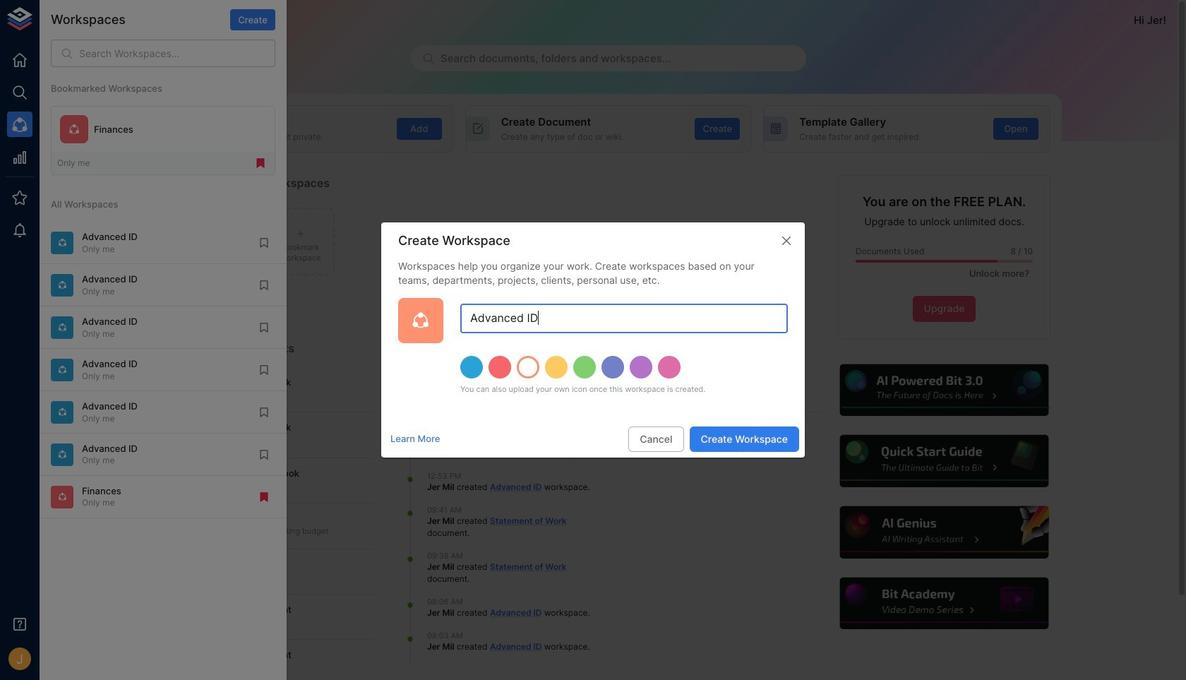 Task type: locate. For each thing, give the bounding box(es) containing it.
dialog
[[382, 223, 805, 458]]

2 help image from the top
[[839, 433, 1051, 490]]

help image
[[839, 362, 1051, 418], [839, 433, 1051, 490], [839, 505, 1051, 561], [839, 576, 1051, 632]]

Marketing Team, Project X, Personal, etc. text field
[[461, 304, 788, 334]]

Search Workspaces... text field
[[79, 40, 276, 67]]

0 vertical spatial bookmark image
[[258, 237, 271, 249]]

bookmark image
[[258, 237, 271, 249], [258, 279, 271, 292]]

bookmark image
[[258, 321, 271, 334], [258, 364, 271, 376], [258, 406, 271, 419], [258, 448, 271, 461]]

3 bookmark image from the top
[[258, 406, 271, 419]]

1 bookmark image from the top
[[258, 237, 271, 249]]

1 help image from the top
[[839, 362, 1051, 418]]

1 vertical spatial bookmark image
[[258, 279, 271, 292]]

2 bookmark image from the top
[[258, 279, 271, 292]]

4 help image from the top
[[839, 576, 1051, 632]]



Task type: describe. For each thing, give the bounding box(es) containing it.
remove bookmark image
[[258, 491, 271, 504]]

3 help image from the top
[[839, 505, 1051, 561]]

4 bookmark image from the top
[[258, 448, 271, 461]]

remove bookmark image
[[254, 157, 267, 170]]

2 bookmark image from the top
[[258, 364, 271, 376]]

1 bookmark image from the top
[[258, 321, 271, 334]]



Task type: vqa. For each thing, say whether or not it's contained in the screenshot.
4th the help image from the bottom
yes



